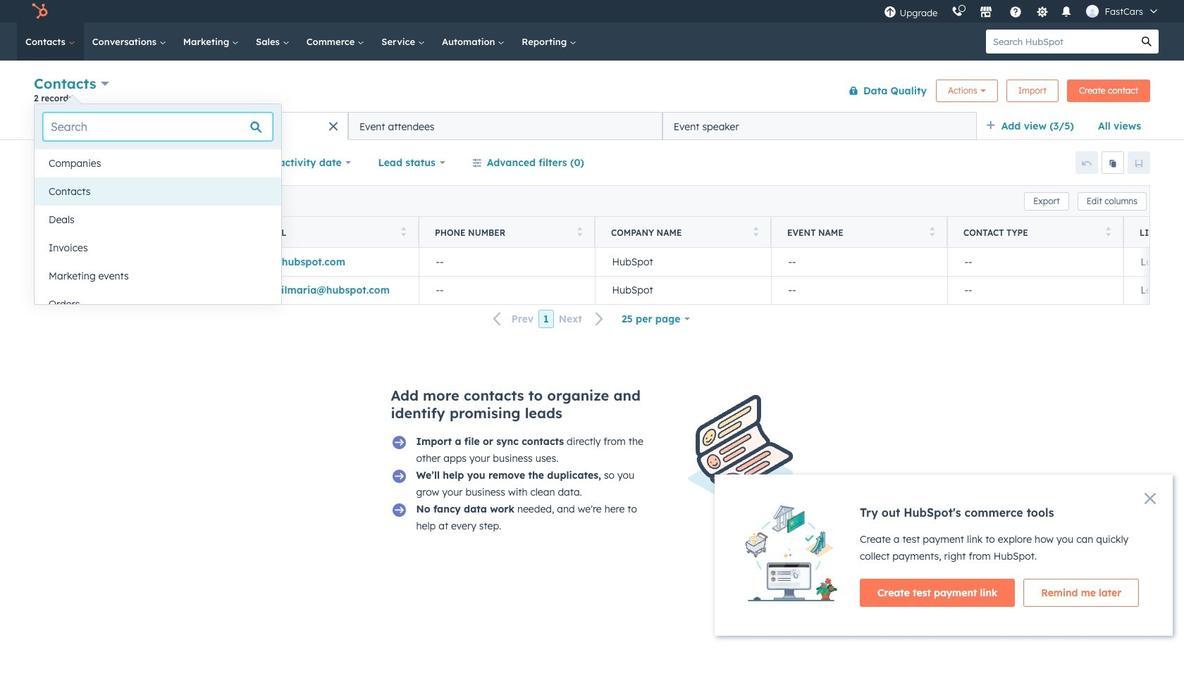 Task type: vqa. For each thing, say whether or not it's contained in the screenshot.
Search search field at the top left
yes



Task type: locate. For each thing, give the bounding box(es) containing it.
4 press to sort. element from the left
[[930, 227, 935, 239]]

press to sort. image
[[401, 227, 406, 237], [577, 227, 582, 237], [1106, 227, 1111, 237]]

5 press to sort. element from the left
[[1106, 227, 1111, 239]]

Search HubSpot search field
[[986, 30, 1135, 54]]

1 horizontal spatial press to sort. image
[[577, 227, 582, 237]]

2 horizontal spatial press to sort. image
[[1106, 227, 1111, 237]]

Search search field
[[43, 113, 273, 141]]

press to sort. image
[[753, 227, 759, 237], [930, 227, 935, 237]]

1 press to sort. image from the left
[[753, 227, 759, 237]]

2 press to sort. element from the left
[[577, 227, 582, 239]]

banner
[[34, 72, 1151, 112]]

0 horizontal spatial press to sort. image
[[753, 227, 759, 237]]

1 press to sort. image from the left
[[401, 227, 406, 237]]

2 press to sort. image from the left
[[930, 227, 935, 237]]

press to sort. element
[[401, 227, 406, 239], [577, 227, 582, 239], [753, 227, 759, 239], [930, 227, 935, 239], [1106, 227, 1111, 239]]

list box
[[35, 149, 281, 319]]

press to sort. image for fourth "press to sort." element from right
[[577, 227, 582, 237]]

0 horizontal spatial press to sort. image
[[401, 227, 406, 237]]

3 press to sort. image from the left
[[1106, 227, 1111, 237]]

menu
[[877, 0, 1168, 23]]

1 horizontal spatial press to sort. image
[[930, 227, 935, 237]]

close image
[[1145, 494, 1156, 505]]

2 press to sort. image from the left
[[577, 227, 582, 237]]



Task type: describe. For each thing, give the bounding box(es) containing it.
1 press to sort. element from the left
[[401, 227, 406, 239]]

marketplaces image
[[980, 6, 993, 19]]

press to sort. image for 1st "press to sort." element from right
[[1106, 227, 1111, 237]]

pagination navigation
[[485, 310, 613, 329]]

press to sort. image for second "press to sort." element from the right
[[930, 227, 935, 237]]

3 press to sort. element from the left
[[753, 227, 759, 239]]

press to sort. image for 3rd "press to sort." element from right
[[753, 227, 759, 237]]

press to sort. image for first "press to sort." element from left
[[401, 227, 406, 237]]

Search name, phone, email addresses, or company search field
[[37, 189, 209, 214]]

christina overa image
[[1087, 5, 1099, 18]]



